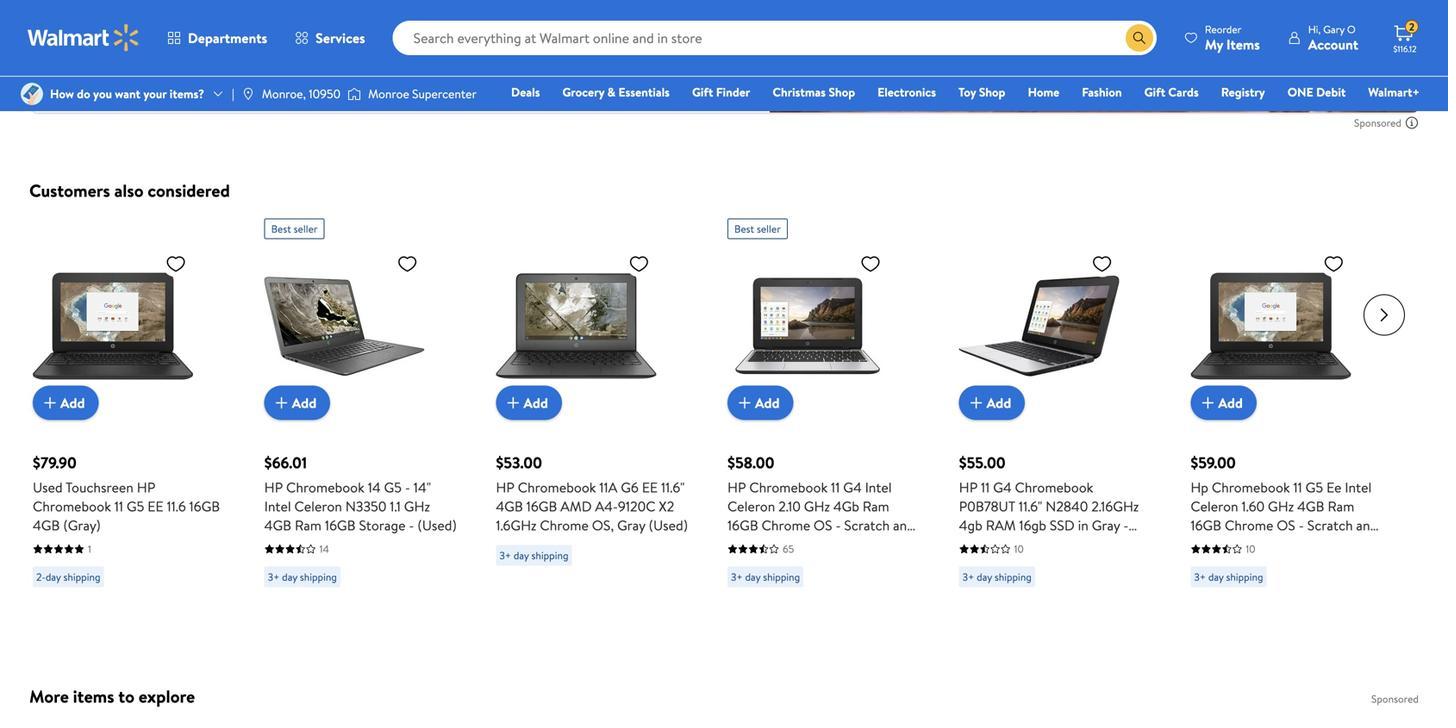 Task type: vqa. For each thing, say whether or not it's contained in the screenshot.
Iowa,
no



Task type: locate. For each thing, give the bounding box(es) containing it.
(used) down 14" on the bottom left
[[418, 516, 457, 535]]

celeron inside $66.01 hp chromebook 14 g5 - 14" intel celeron n3350 1.1 ghz 4gb ram 16gb storage - (used)
[[295, 497, 342, 516]]

product group
[[33, 212, 227, 618], [264, 212, 458, 618], [496, 212, 690, 618], [728, 212, 922, 618], [959, 212, 1153, 618], [1191, 212, 1385, 618]]

add up $79.90
[[60, 394, 85, 413]]

1 horizontal spatial 14
[[368, 478, 381, 497]]

2 best seller from the left
[[735, 222, 781, 236]]

add to favorites list, hp chromebook 11 g4 intel celeron 2.10 ghz 4gb ram 16gb chrome os - scratch and dent image
[[861, 253, 881, 275]]

gray right 'os,'
[[617, 516, 646, 535]]

hp chromebook 11 g5 ee intel celeron 1.60 ghz 4gb ram 16gb chrome os - scratch and dent image
[[1191, 246, 1352, 407]]

add button up $53.00
[[496, 386, 562, 421]]

supercenter
[[412, 85, 477, 102]]

add button up $58.00
[[728, 386, 794, 421]]

1 horizontal spatial add to cart image
[[735, 393, 755, 414]]

intel right ee
[[1345, 478, 1372, 497]]

add to cart image up $66.01
[[271, 393, 292, 414]]

6 add from the left
[[1219, 394, 1243, 413]]

10 for $59.00
[[1246, 542, 1256, 557]]

11 down $55.00
[[981, 478, 990, 497]]

3 add button from the left
[[496, 386, 562, 421]]

chromebook down $66.01
[[286, 478, 365, 497]]

add for $79.90
[[60, 394, 85, 413]]

2 add from the left
[[292, 394, 317, 413]]

 image
[[348, 85, 361, 103]]

ad disclaimer and feedback image
[[1406, 116, 1419, 130]]

2 gift from the left
[[1145, 84, 1166, 100]]

3+ day shipping
[[500, 549, 569, 563], [268, 570, 337, 585], [731, 570, 800, 585], [963, 570, 1032, 585], [1195, 570, 1264, 585]]

- inside $55.00 hp 11 g4 chromebook p0b78ut 11.6" n2840 2.16ghz 4gb ram 16gb ssd in gray - used
[[1124, 516, 1129, 535]]

3 hp from the left
[[496, 478, 515, 497]]

departments
[[188, 28, 267, 47]]

3 add from the left
[[524, 394, 548, 413]]

chromebook
[[286, 478, 365, 497], [518, 478, 596, 497], [750, 478, 828, 497], [1015, 478, 1094, 497], [1212, 478, 1291, 497], [33, 497, 111, 516]]

add to cart image for 'hp chromebook 11a g6 ee 11.6" 4gb 16gb amd a4-9120c x2 1.6ghz chrome os, gray  (used)' image
[[503, 393, 524, 414]]

chromebook up 1 on the left bottom
[[33, 497, 111, 516]]

product group containing $79.90
[[33, 212, 227, 618]]

1 horizontal spatial shop
[[979, 84, 1006, 100]]

chromebook inside $59.00 hp chromebook 11 g5 ee intel celeron 1.60 ghz 4gb ram 16gb chrome os - scratch and dent
[[1212, 478, 1291, 497]]

4 add button from the left
[[728, 386, 794, 421]]

add to cart image for hp chromebook 11 g4 intel celeron 2.10 ghz 4gb ram 16gb chrome os - scratch and dent image
[[735, 393, 755, 414]]

9120c
[[618, 497, 656, 516]]

registry
[[1222, 84, 1266, 100]]

1 gift from the left
[[692, 84, 714, 100]]

2 horizontal spatial ram
[[1328, 497, 1355, 516]]

4 add to cart image from the left
[[1198, 393, 1219, 414]]

0 horizontal spatial g5
[[127, 497, 144, 516]]

2 best from the left
[[735, 222, 755, 236]]

11 inside $55.00 hp 11 g4 chromebook p0b78ut 11.6" n2840 2.16ghz 4gb ram 16gb ssd in gray - used
[[981, 478, 990, 497]]

11.6"
[[661, 478, 685, 497], [1019, 497, 1043, 516]]

chromebook inside $66.01 hp chromebook 14 g5 - 14" intel celeron n3350 1.1 ghz 4gb ram 16gb storage - (used)
[[286, 478, 365, 497]]

1 add to cart image from the left
[[40, 393, 60, 414]]

add
[[60, 394, 85, 413], [292, 394, 317, 413], [524, 394, 548, 413], [755, 394, 780, 413], [987, 394, 1012, 413], [1219, 394, 1243, 413]]

16gb left 2.10
[[728, 516, 759, 535]]

add button
[[33, 386, 99, 421], [264, 386, 330, 421], [496, 386, 562, 421], [728, 386, 794, 421], [959, 386, 1026, 421], [1191, 386, 1257, 421]]

3 celeron from the left
[[1191, 497, 1239, 516]]

add to favorites list, hp chromebook 11a g6 ee 11.6" 4gb 16gb amd a4-9120c x2 1.6ghz chrome os, gray  (used) image
[[629, 253, 650, 275]]

add to favorites list, hp chromebook 14 g5 - 14" intel celeron n3350 1.1 ghz 4gb ram 16gb storage - (used) image
[[397, 253, 418, 275]]

0 horizontal spatial 11.6"
[[661, 478, 685, 497]]

- inside $59.00 hp chromebook 11 g5 ee intel celeron 1.60 ghz 4gb ram 16gb chrome os - scratch and dent
[[1299, 516, 1305, 535]]

16gb
[[189, 497, 220, 516], [527, 497, 557, 516], [325, 516, 356, 535], [728, 516, 759, 535], [1191, 516, 1222, 535]]

(used) right a4-
[[649, 516, 688, 535]]

ghz right 1.60
[[1269, 497, 1295, 516]]

chrome left 'os,'
[[540, 516, 589, 535]]

1 os from the left
[[814, 516, 833, 535]]

ram
[[863, 497, 890, 516], [1328, 497, 1355, 516], [295, 516, 322, 535]]

1 dent from the left
[[728, 535, 758, 554]]

scratch right 2.10
[[845, 516, 890, 535]]

1 horizontal spatial ghz
[[804, 497, 830, 516]]

chromebook up ssd
[[1015, 478, 1094, 497]]

hp
[[1191, 478, 1209, 497]]

p0b78ut
[[959, 497, 1016, 516]]

1 ghz from the left
[[404, 497, 430, 516]]

shipping
[[532, 549, 569, 563], [63, 570, 100, 585], [300, 570, 337, 585], [763, 570, 800, 585], [995, 570, 1032, 585], [1227, 570, 1264, 585]]

electronics link
[[870, 83, 944, 101]]

celeron inside $59.00 hp chromebook 11 g5 ee intel celeron 1.60 ghz 4gb ram 16gb chrome os - scratch and dent
[[1191, 497, 1239, 516]]

2 horizontal spatial chrome
[[1225, 516, 1274, 535]]

hp
[[137, 478, 155, 497], [264, 478, 283, 497], [496, 478, 515, 497], [728, 478, 746, 497], [959, 478, 978, 497]]

ee right g6
[[642, 478, 658, 497]]

chromebook for $53.00
[[518, 478, 596, 497]]

0 horizontal spatial gift
[[692, 84, 714, 100]]

hp for $55.00
[[959, 478, 978, 497]]

4gb left the (gray)
[[33, 516, 60, 535]]

1 horizontal spatial ram
[[863, 497, 890, 516]]

product group containing $66.01
[[264, 212, 458, 618]]

2 dent from the left
[[1191, 535, 1221, 554]]

|
[[232, 85, 234, 102]]

1.6ghz
[[496, 516, 537, 535]]

1 horizontal spatial scratch
[[1308, 516, 1354, 535]]

ghz inside $58.00 hp chromebook 11 g4 intel celeron 2.10 ghz 4gb ram 16gb chrome os - scratch and dent
[[804, 497, 830, 516]]

 image
[[21, 83, 43, 105], [241, 87, 255, 101]]

2 gray from the left
[[1092, 516, 1121, 535]]

gift finder link
[[685, 83, 758, 101]]

chrome inside $53.00 hp chromebook 11a g6 ee 11.6" 4gb 16gb amd a4-9120c x2 1.6ghz chrome os, gray  (used)
[[540, 516, 589, 535]]

grocery & essentials link
[[555, 83, 678, 101]]

how
[[50, 85, 74, 102]]

used touchsreen hp chromebook 11 g5 ee 11.6 16gb 4gb (gray) image
[[33, 246, 193, 407]]

add to cart image up $79.90
[[40, 393, 60, 414]]

1 horizontal spatial g5
[[384, 478, 402, 497]]

ee inside $53.00 hp chromebook 11a g6 ee 11.6" 4gb 16gb amd a4-9120c x2 1.6ghz chrome os, gray  (used)
[[642, 478, 658, 497]]

(used) inside $53.00 hp chromebook 11a g6 ee 11.6" 4gb 16gb amd a4-9120c x2 1.6ghz chrome os, gray  (used)
[[649, 516, 688, 535]]

more items to explore
[[29, 685, 195, 709]]

chromebook for $59.00
[[1212, 478, 1291, 497]]

hi, gary o account
[[1309, 22, 1359, 54]]

10
[[1015, 542, 1024, 557], [1246, 542, 1256, 557]]

- right 1.60
[[1299, 516, 1305, 535]]

chrome down $59.00
[[1225, 516, 1274, 535]]

2 hp from the left
[[264, 478, 283, 497]]

hp inside $58.00 hp chromebook 11 g4 intel celeron 2.10 ghz 4gb ram 16gb chrome os - scratch and dent
[[728, 478, 746, 497]]

- right 'in'
[[1124, 516, 1129, 535]]

11.6" inside $55.00 hp 11 g4 chromebook p0b78ut 11.6" n2840 2.16ghz 4gb ram 16gb ssd in gray - used
[[1019, 497, 1043, 516]]

11 right the (gray)
[[114, 497, 123, 516]]

dent left 65
[[728, 535, 758, 554]]

used
[[33, 478, 63, 497]]

2 add to cart image from the left
[[735, 393, 755, 414]]

gray inside $53.00 hp chromebook 11a g6 ee 11.6" 4gb 16gb amd a4-9120c x2 1.6ghz chrome os, gray  (used)
[[617, 516, 646, 535]]

16gb inside $59.00 hp chromebook 11 g5 ee intel celeron 1.60 ghz 4gb ram 16gb chrome os - scratch and dent
[[1191, 516, 1222, 535]]

$59.00
[[1191, 452, 1236, 474]]

gift cards
[[1145, 84, 1199, 100]]

16gb inside $58.00 hp chromebook 11 g4 intel celeron 2.10 ghz 4gb ram 16gb chrome os - scratch and dent
[[728, 516, 759, 535]]

4 hp from the left
[[728, 478, 746, 497]]

1 horizontal spatial  image
[[241, 87, 255, 101]]

ghz
[[404, 497, 430, 516], [804, 497, 830, 516], [1269, 497, 1295, 516]]

g4 down $55.00
[[994, 478, 1012, 497]]

$53.00 hp chromebook 11a g6 ee 11.6" 4gb 16gb amd a4-9120c x2 1.6ghz chrome os, gray  (used)
[[496, 452, 688, 535]]

1 hp from the left
[[137, 478, 155, 497]]

1 celeron from the left
[[295, 497, 342, 516]]

chromebook down $59.00
[[1212, 478, 1291, 497]]

10 down 1.60
[[1246, 542, 1256, 557]]

g5 left 11.6
[[127, 497, 144, 516]]

shop right christmas
[[829, 84, 856, 100]]

gift finder
[[692, 84, 751, 100]]

best for $66.01
[[271, 222, 291, 236]]

0 horizontal spatial dent
[[728, 535, 758, 554]]

shop
[[829, 84, 856, 100], [979, 84, 1006, 100]]

intel inside $59.00 hp chromebook 11 g5 ee intel celeron 1.60 ghz 4gb ram 16gb chrome os - scratch and dent
[[1345, 478, 1372, 497]]

1 horizontal spatial best seller
[[735, 222, 781, 236]]

1 horizontal spatial ee
[[642, 478, 658, 497]]

chromebook inside $53.00 hp chromebook 11a g6 ee 11.6" 4gb 16gb amd a4-9120c x2 1.6ghz chrome os, gray  (used)
[[518, 478, 596, 497]]

6 product group from the left
[[1191, 212, 1385, 618]]

intel down $66.01
[[264, 497, 291, 516]]

hp down $66.01
[[264, 478, 283, 497]]

- left 14" on the bottom left
[[405, 478, 410, 497]]

g5 left ee
[[1306, 478, 1324, 497]]

celeron left 1.60
[[1191, 497, 1239, 516]]

2 and from the left
[[1357, 516, 1378, 535]]

os inside $58.00 hp chromebook 11 g4 intel celeron 2.10 ghz 4gb ram 16gb chrome os - scratch and dent
[[814, 516, 833, 535]]

hp down $58.00
[[728, 478, 746, 497]]

1 horizontal spatial g4
[[994, 478, 1012, 497]]

chromebook down $58.00
[[750, 478, 828, 497]]

gray
[[617, 516, 646, 535], [1092, 516, 1121, 535]]

ghz right 2.10
[[804, 497, 830, 516]]

add up $58.00
[[755, 394, 780, 413]]

$55.00
[[959, 452, 1006, 474]]

chromebook down $53.00
[[518, 478, 596, 497]]

chromebook inside $58.00 hp chromebook 11 g4 intel celeron 2.10 ghz 4gb ram 16gb chrome os - scratch and dent
[[750, 478, 828, 497]]

1 horizontal spatial (used)
[[649, 516, 688, 535]]

2 horizontal spatial intel
[[1345, 478, 1372, 497]]

0 horizontal spatial intel
[[264, 497, 291, 516]]

chrome up 65
[[762, 516, 811, 535]]

christmas
[[773, 84, 826, 100]]

11.6" right 9120c
[[661, 478, 685, 497]]

g4 inside $58.00 hp chromebook 11 g4 intel celeron 2.10 ghz 4gb ram 16gb chrome os - scratch and dent
[[844, 478, 862, 497]]

0 horizontal spatial shop
[[829, 84, 856, 100]]

0 horizontal spatial and
[[893, 516, 915, 535]]

1 horizontal spatial gray
[[1092, 516, 1121, 535]]

best seller
[[271, 222, 318, 236], [735, 222, 781, 236]]

5 product group from the left
[[959, 212, 1153, 618]]

ghz right 1.1
[[404, 497, 430, 516]]

2 ghz from the left
[[804, 497, 830, 516]]

2 chrome from the left
[[762, 516, 811, 535]]

walmart+ link
[[1361, 83, 1428, 101]]

and
[[893, 516, 915, 535], [1357, 516, 1378, 535]]

touchsreen
[[66, 478, 134, 497]]

4gb inside $53.00 hp chromebook 11a g6 ee 11.6" 4gb 16gb amd a4-9120c x2 1.6ghz chrome os, gray  (used)
[[496, 497, 523, 516]]

1 horizontal spatial os
[[1277, 516, 1296, 535]]

best seller for $58.00
[[735, 222, 781, 236]]

1 10 from the left
[[1015, 542, 1024, 557]]

16gb left amd
[[527, 497, 557, 516]]

5 add from the left
[[987, 394, 1012, 413]]

 image for how do you want your items?
[[21, 83, 43, 105]]

4 product group from the left
[[728, 212, 922, 618]]

1 gray from the left
[[617, 516, 646, 535]]

0 horizontal spatial best seller
[[271, 222, 318, 236]]

explore
[[139, 685, 195, 709]]

 image for monroe, 10950
[[241, 87, 255, 101]]

2 shop from the left
[[979, 84, 1006, 100]]

walmart+
[[1369, 84, 1420, 100]]

best
[[271, 222, 291, 236], [735, 222, 755, 236]]

add button for $59.00
[[1191, 386, 1257, 421]]

grocery & essentials
[[563, 84, 670, 100]]

2 (used) from the left
[[649, 516, 688, 535]]

scratch down ee
[[1308, 516, 1354, 535]]

1 chrome from the left
[[540, 516, 589, 535]]

add button up $79.90
[[33, 386, 99, 421]]

16gb right 11.6
[[189, 497, 220, 516]]

0 horizontal spatial g4
[[844, 478, 862, 497]]

6 add button from the left
[[1191, 386, 1257, 421]]

add up $55.00
[[987, 394, 1012, 413]]

2 product group from the left
[[264, 212, 458, 618]]

1 and from the left
[[893, 516, 915, 535]]

1 horizontal spatial seller
[[757, 222, 781, 236]]

add to cart image
[[503, 393, 524, 414], [735, 393, 755, 414]]

1 add button from the left
[[33, 386, 99, 421]]

0 horizontal spatial best
[[271, 222, 291, 236]]

shop right the toy
[[979, 84, 1006, 100]]

gift
[[692, 84, 714, 100], [1145, 84, 1166, 100]]

celeron left 2.10
[[728, 497, 776, 516]]

1 horizontal spatial celeron
[[728, 497, 776, 516]]

0 horizontal spatial celeron
[[295, 497, 342, 516]]

2 horizontal spatial celeron
[[1191, 497, 1239, 516]]

g5 inside $59.00 hp chromebook 11 g5 ee intel celeron 1.60 ghz 4gb ram 16gb chrome os - scratch and dent
[[1306, 478, 1324, 497]]

add to favorites list, hp chromebook 11 g5 ee intel celeron 1.60 ghz 4gb ram 16gb chrome os - scratch and dent image
[[1324, 253, 1345, 275]]

1 horizontal spatial and
[[1357, 516, 1378, 535]]

seller
[[294, 222, 318, 236], [757, 222, 781, 236]]

0 horizontal spatial 10
[[1015, 542, 1024, 557]]

celeron left n3350
[[295, 497, 342, 516]]

g4 right 2.10
[[844, 478, 862, 497]]

hp inside $66.01 hp chromebook 14 g5 - 14" intel celeron n3350 1.1 ghz 4gb ram 16gb storage - (used)
[[264, 478, 283, 497]]

one debit
[[1288, 84, 1346, 100]]

1 horizontal spatial best
[[735, 222, 755, 236]]

2 horizontal spatial g5
[[1306, 478, 1324, 497]]

monroe supercenter
[[368, 85, 477, 102]]

home
[[1028, 84, 1060, 100]]

add up $53.00
[[524, 394, 548, 413]]

hp inside $55.00 hp 11 g4 chromebook p0b78ut 11.6" n2840 2.16ghz 4gb ram 16gb ssd in gray - used
[[959, 478, 978, 497]]

1 horizontal spatial 10
[[1246, 542, 1256, 557]]

1 horizontal spatial chrome
[[762, 516, 811, 535]]

add for $55.00
[[987, 394, 1012, 413]]

1 shop from the left
[[829, 84, 856, 100]]

1 horizontal spatial intel
[[865, 478, 892, 497]]

items
[[1227, 35, 1260, 54]]

registry link
[[1214, 83, 1273, 101]]

add to cart image
[[40, 393, 60, 414], [271, 393, 292, 414], [966, 393, 987, 414], [1198, 393, 1219, 414]]

hp down $53.00
[[496, 478, 515, 497]]

intel
[[865, 478, 892, 497], [1345, 478, 1372, 497], [264, 497, 291, 516]]

0 horizontal spatial  image
[[21, 83, 43, 105]]

4gb inside the $79.90 used touchsreen hp chromebook 11 g5 ee 11.6 16gb 4gb (gray)
[[33, 516, 60, 535]]

2 horizontal spatial ghz
[[1269, 497, 1295, 516]]

celeron
[[295, 497, 342, 516], [728, 497, 776, 516], [1191, 497, 1239, 516]]

dent inside $58.00 hp chromebook 11 g4 intel celeron 2.10 ghz 4gb ram 16gb chrome os - scratch and dent
[[728, 535, 758, 554]]

0 horizontal spatial gray
[[617, 516, 646, 535]]

christmas shop
[[773, 84, 856, 100]]

add to cart image up $58.00
[[735, 393, 755, 414]]

0 horizontal spatial scratch
[[845, 516, 890, 535]]

3 chrome from the left
[[1225, 516, 1274, 535]]

16gb left storage
[[325, 516, 356, 535]]

2 add to cart image from the left
[[271, 393, 292, 414]]

items
[[73, 685, 114, 709]]

best for $58.00
[[735, 222, 755, 236]]

intel right '4gb'
[[865, 478, 892, 497]]

- inside $58.00 hp chromebook 11 g4 intel celeron 2.10 ghz 4gb ram 16gb chrome os - scratch and dent
[[836, 516, 841, 535]]

14
[[368, 478, 381, 497], [320, 542, 329, 557]]

1 add to cart image from the left
[[503, 393, 524, 414]]

next slide for customers also considered list image
[[1364, 295, 1406, 336]]

0 horizontal spatial os
[[814, 516, 833, 535]]

2 os from the left
[[1277, 516, 1296, 535]]

10 down 16gb
[[1015, 542, 1024, 557]]

gift left the "cards"
[[1145, 84, 1166, 100]]

 image right "|"
[[241, 87, 255, 101]]

hp left 11.6
[[137, 478, 155, 497]]

1 add from the left
[[60, 394, 85, 413]]

11.6" for $53.00
[[661, 478, 685, 497]]

1 vertical spatial sponsored
[[1372, 692, 1419, 707]]

0 horizontal spatial chrome
[[540, 516, 589, 535]]

1 product group from the left
[[33, 212, 227, 618]]

dent down hp on the right of page
[[1191, 535, 1221, 554]]

add to cart image up $59.00
[[1198, 393, 1219, 414]]

gift for gift finder
[[692, 84, 714, 100]]

0 horizontal spatial ee
[[148, 497, 164, 516]]

1 vertical spatial 14
[[320, 542, 329, 557]]

11.6" inside $53.00 hp chromebook 11a g6 ee 11.6" 4gb 16gb amd a4-9120c x2 1.6ghz chrome os, gray  (used)
[[661, 478, 685, 497]]

2 10 from the left
[[1246, 542, 1256, 557]]

ee
[[1327, 478, 1342, 497]]

n3350
[[346, 497, 387, 516]]

add to cart image up $53.00
[[503, 393, 524, 414]]

4gb down $53.00
[[496, 497, 523, 516]]

(used) inside $66.01 hp chromebook 14 g5 - 14" intel celeron n3350 1.1 ghz 4gb ram 16gb storage - (used)
[[418, 516, 457, 535]]

to
[[118, 685, 135, 709]]

3 ghz from the left
[[1269, 497, 1295, 516]]

- right 2.10
[[836, 516, 841, 535]]

celeron inside $58.00 hp chromebook 11 g4 intel celeron 2.10 ghz 4gb ram 16gb chrome os - scratch and dent
[[728, 497, 776, 516]]

gray right 'in'
[[1092, 516, 1121, 535]]

g5 inside $66.01 hp chromebook 14 g5 - 14" intel celeron n3350 1.1 ghz 4gb ram 16gb storage - (used)
[[384, 478, 402, 497]]

add button up $59.00
[[1191, 386, 1257, 421]]

0 horizontal spatial ram
[[295, 516, 322, 535]]

hp inside $53.00 hp chromebook 11a g6 ee 11.6" 4gb 16gb amd a4-9120c x2 1.6ghz chrome os, gray  (used)
[[496, 478, 515, 497]]

5 hp from the left
[[959, 478, 978, 497]]

ee left 11.6
[[148, 497, 164, 516]]

add button up $55.00
[[959, 386, 1026, 421]]

dent
[[728, 535, 758, 554], [1191, 535, 1221, 554]]

add button up $66.01
[[264, 386, 330, 421]]

add to cart image for $59.00
[[1198, 393, 1219, 414]]

add up $66.01
[[292, 394, 317, 413]]

11.6" right ram
[[1019, 497, 1043, 516]]

add button for $79.90
[[33, 386, 99, 421]]

0 horizontal spatial seller
[[294, 222, 318, 236]]

0 horizontal spatial ghz
[[404, 497, 430, 516]]

os right 1.60
[[1277, 516, 1296, 535]]

my
[[1205, 35, 1224, 54]]

14 left 1.1
[[368, 478, 381, 497]]

0 vertical spatial 14
[[368, 478, 381, 497]]

g4
[[844, 478, 862, 497], [994, 478, 1012, 497]]

add button for $53.00
[[496, 386, 562, 421]]

$59.00 hp chromebook 11 g5 ee intel celeron 1.60 ghz 4gb ram 16gb chrome os - scratch and dent
[[1191, 452, 1378, 554]]

shop for toy shop
[[979, 84, 1006, 100]]

1 g4 from the left
[[844, 478, 862, 497]]

add up $59.00
[[1219, 394, 1243, 413]]

16gb inside $66.01 hp chromebook 14 g5 - 14" intel celeron n3350 1.1 ghz 4gb ram 16gb storage - (used)
[[325, 516, 356, 535]]

1 scratch from the left
[[845, 516, 890, 535]]

10 for $55.00
[[1015, 542, 1024, 557]]

3 add to cart image from the left
[[966, 393, 987, 414]]

5 add button from the left
[[959, 386, 1026, 421]]

1
[[88, 542, 91, 557]]

ram inside $59.00 hp chromebook 11 g5 ee intel celeron 1.60 ghz 4gb ram 16gb chrome os - scratch and dent
[[1328, 497, 1355, 516]]

gift left finder
[[692, 84, 714, 100]]

16gb inside $53.00 hp chromebook 11a g6 ee 11.6" 4gb 16gb amd a4-9120c x2 1.6ghz chrome os, gray  (used)
[[527, 497, 557, 516]]

chrome
[[540, 516, 589, 535], [762, 516, 811, 535], [1225, 516, 1274, 535]]

1 (used) from the left
[[418, 516, 457, 535]]

hp down $55.00
[[959, 478, 978, 497]]

1 horizontal spatial gift
[[1145, 84, 1166, 100]]

2 celeron from the left
[[728, 497, 776, 516]]

add to cart image up $55.00
[[966, 393, 987, 414]]

ssd
[[1050, 516, 1075, 535]]

3 product group from the left
[[496, 212, 690, 618]]

14 down $66.01 hp chromebook 14 g5 - 14" intel celeron n3350 1.1 ghz 4gb ram 16gb storage - (used) on the left bottom of page
[[320, 542, 329, 557]]

 image left 'how'
[[21, 83, 43, 105]]

1 best seller from the left
[[271, 222, 318, 236]]

g5 left 14" on the bottom left
[[384, 478, 402, 497]]

2 g4 from the left
[[994, 478, 1012, 497]]

4gb down $66.01
[[264, 516, 292, 535]]

gift for gift cards
[[1145, 84, 1166, 100]]

11 inside $58.00 hp chromebook 11 g4 intel celeron 2.10 ghz 4gb ram 16gb chrome os - scratch and dent
[[831, 478, 840, 497]]

11 right 2.10
[[831, 478, 840, 497]]

4gb left ee
[[1298, 497, 1325, 516]]

2 seller from the left
[[757, 222, 781, 236]]

14"
[[414, 478, 431, 497]]

0 horizontal spatial (used)
[[418, 516, 457, 535]]

1 horizontal spatial 11.6"
[[1019, 497, 1043, 516]]

2 scratch from the left
[[1308, 516, 1354, 535]]

g5 for $66.01
[[384, 478, 402, 497]]

0 horizontal spatial add to cart image
[[503, 393, 524, 414]]

11 left ee
[[1294, 478, 1303, 497]]

1 horizontal spatial dent
[[1191, 535, 1221, 554]]

how do you want your items?
[[50, 85, 204, 102]]

hp for $66.01
[[264, 478, 283, 497]]

os
[[814, 516, 833, 535], [1277, 516, 1296, 535]]

os left '4gb'
[[814, 516, 833, 535]]

16gb inside the $79.90 used touchsreen hp chromebook 11 g5 ee 11.6 16gb 4gb (gray)
[[189, 497, 220, 516]]

16gb down hp on the right of page
[[1191, 516, 1222, 535]]

-
[[405, 478, 410, 497], [409, 516, 414, 535], [836, 516, 841, 535], [1124, 516, 1129, 535], [1299, 516, 1305, 535]]

1 seller from the left
[[294, 222, 318, 236]]

1 best from the left
[[271, 222, 291, 236]]



Task type: describe. For each thing, give the bounding box(es) containing it.
1.1
[[390, 497, 401, 516]]

and inside $59.00 hp chromebook 11 g5 ee intel celeron 1.60 ghz 4gb ram 16gb chrome os - scratch and dent
[[1357, 516, 1378, 535]]

ghz inside $59.00 hp chromebook 11 g5 ee intel celeron 1.60 ghz 4gb ram 16gb chrome os - scratch and dent
[[1269, 497, 1295, 516]]

finder
[[716, 84, 751, 100]]

essentials
[[619, 84, 670, 100]]

seller for $66.01
[[294, 222, 318, 236]]

hp chromebook 14 g5 - 14" intel celeron n3350 1.1 ghz 4gb ram 16gb storage - (used) image
[[264, 246, 425, 407]]

2.10
[[779, 497, 801, 516]]

Search search field
[[393, 21, 1157, 55]]

best seller for $66.01
[[271, 222, 318, 236]]

(used) for $66.01
[[418, 516, 457, 535]]

monroe, 10950
[[262, 85, 341, 102]]

add for $59.00
[[1219, 394, 1243, 413]]

Walmart Site-Wide search field
[[393, 21, 1157, 55]]

11a
[[600, 478, 618, 497]]

0 horizontal spatial 14
[[320, 542, 329, 557]]

11 inside the $79.90 used touchsreen hp chromebook 11 g5 ee 11.6 16gb 4gb (gray)
[[114, 497, 123, 516]]

2.16ghz
[[1092, 497, 1140, 516]]

you
[[93, 85, 112, 102]]

fashion
[[1082, 84, 1122, 100]]

electronics
[[878, 84, 937, 100]]

amd
[[561, 497, 592, 516]]

intel inside $58.00 hp chromebook 11 g4 intel celeron 2.10 ghz 4gb ram 16gb chrome os - scratch and dent
[[865, 478, 892, 497]]

4gb
[[959, 516, 983, 535]]

$116.12
[[1394, 43, 1417, 55]]

16gb
[[1020, 516, 1047, 535]]

scratch inside $58.00 hp chromebook 11 g4 intel celeron 2.10 ghz 4gb ram 16gb chrome os - scratch and dent
[[845, 516, 890, 535]]

11.6
[[167, 497, 186, 516]]

monroe,
[[262, 85, 306, 102]]

65
[[783, 542, 794, 557]]

$79.90
[[33, 452, 77, 474]]

add to cart image for $55.00
[[966, 393, 987, 414]]

add to favorites list, hp 11 g4 chromebook p0b78ut 11.6" n2840 2.16ghz 4gb ram 16gb ssd in gray - used image
[[1092, 253, 1113, 275]]

hp chromebook 11 g4 intel celeron 2.10 ghz 4gb ram 16gb chrome os - scratch and dent image
[[728, 246, 888, 407]]

hp chromebook 11a g6 ee 11.6" 4gb 16gb amd a4-9120c x2 1.6ghz chrome os, gray  (used) image
[[496, 246, 657, 407]]

product group containing $53.00
[[496, 212, 690, 618]]

seller for $58.00
[[757, 222, 781, 236]]

2-day shipping
[[36, 570, 100, 585]]

ram
[[986, 516, 1016, 535]]

4gb inside $66.01 hp chromebook 14 g5 - 14" intel celeron n3350 1.1 ghz 4gb ram 16gb storage - (used)
[[264, 516, 292, 535]]

debit
[[1317, 84, 1346, 100]]

$66.01
[[264, 452, 307, 474]]

g4 inside $55.00 hp 11 g4 chromebook p0b78ut 11.6" n2840 2.16ghz 4gb ram 16gb ssd in gray - used
[[994, 478, 1012, 497]]

g6
[[621, 478, 639, 497]]

gift cards link
[[1137, 83, 1207, 101]]

4 add from the left
[[755, 394, 780, 413]]

hp inside the $79.90 used touchsreen hp chromebook 11 g5 ee 11.6 16gb 4gb (gray)
[[137, 478, 155, 497]]

in
[[1078, 516, 1089, 535]]

os inside $59.00 hp chromebook 11 g5 ee intel celeron 1.60 ghz 4gb ram 16gb chrome os - scratch and dent
[[1277, 516, 1296, 535]]

christmas shop link
[[765, 83, 863, 101]]

11 inside $59.00 hp chromebook 11 g5 ee intel celeron 1.60 ghz 4gb ram 16gb chrome os - scratch and dent
[[1294, 478, 1303, 497]]

reorder my items
[[1205, 22, 1260, 54]]

n2840
[[1046, 497, 1089, 516]]

considered
[[148, 179, 230, 203]]

2
[[1410, 20, 1415, 34]]

4gb
[[834, 497, 860, 516]]

scratch inside $59.00 hp chromebook 11 g5 ee intel celeron 1.60 ghz 4gb ram 16gb chrome os - scratch and dent
[[1308, 516, 1354, 535]]

hp for $58.00
[[728, 478, 746, 497]]

shop for christmas shop
[[829, 84, 856, 100]]

home link
[[1021, 83, 1068, 101]]

g5 for $59.00
[[1306, 478, 1324, 497]]

customers
[[29, 179, 110, 203]]

ghz inside $66.01 hp chromebook 14 g5 - 14" intel celeron n3350 1.1 ghz 4gb ram 16gb storage - (used)
[[404, 497, 430, 516]]

- right 1.1
[[409, 516, 414, 535]]

0 vertical spatial sponsored
[[1355, 116, 1402, 130]]

reorder
[[1205, 22, 1242, 37]]

add to favorites list, used touchsreen hp chromebook 11 g5 ee 11.6 16gb 4gb (gray) image
[[166, 253, 186, 275]]

chrome inside $59.00 hp chromebook 11 g5 ee intel celeron 1.60 ghz 4gb ram 16gb chrome os - scratch and dent
[[1225, 516, 1274, 535]]

$79.90 used touchsreen hp chromebook 11 g5 ee 11.6 16gb 4gb (gray)
[[33, 452, 220, 535]]

items?
[[170, 85, 204, 102]]

add button for $55.00
[[959, 386, 1026, 421]]

11.6" for $55.00
[[1019, 497, 1043, 516]]

and inside $58.00 hp chromebook 11 g4 intel celeron 2.10 ghz 4gb ram 16gb chrome os - scratch and dent
[[893, 516, 915, 535]]

customers also considered
[[29, 179, 230, 203]]

g5 inside the $79.90 used touchsreen hp chromebook 11 g5 ee 11.6 16gb 4gb (gray)
[[127, 497, 144, 516]]

product group containing $59.00
[[1191, 212, 1385, 618]]

chromebook inside $55.00 hp 11 g4 chromebook p0b78ut 11.6" n2840 2.16ghz 4gb ram 16gb ssd in gray - used
[[1015, 478, 1094, 497]]

product group containing $58.00
[[728, 212, 922, 618]]

hp for $53.00
[[496, 478, 515, 497]]

product group containing $55.00
[[959, 212, 1153, 618]]

toy
[[959, 84, 976, 100]]

services button
[[281, 17, 379, 59]]

more
[[29, 685, 69, 709]]

add for $53.00
[[524, 394, 548, 413]]

chromebook inside the $79.90 used touchsreen hp chromebook 11 g5 ee 11.6 16gb 4gb (gray)
[[33, 497, 111, 516]]

x2
[[659, 497, 674, 516]]

14 inside $66.01 hp chromebook 14 g5 - 14" intel celeron n3350 1.1 ghz 4gb ram 16gb storage - (used)
[[368, 478, 381, 497]]

one debit link
[[1280, 83, 1354, 101]]

$58.00
[[728, 452, 775, 474]]

search icon image
[[1133, 31, 1147, 45]]

account
[[1309, 35, 1359, 54]]

want
[[115, 85, 141, 102]]

walmart image
[[28, 24, 140, 52]]

hp 11 g4 chromebook p0b78ut 11.6" n2840 2.16ghz 4gb ram 16gb ssd in gray - used image
[[959, 246, 1120, 407]]

1.60
[[1242, 497, 1265, 516]]

intel inside $66.01 hp chromebook 14 g5 - 14" intel celeron n3350 1.1 ghz 4gb ram 16gb storage - (used)
[[264, 497, 291, 516]]

(used) for $53.00
[[649, 516, 688, 535]]

$53.00
[[496, 452, 542, 474]]

2 add button from the left
[[264, 386, 330, 421]]

deals
[[511, 84, 540, 100]]

one
[[1288, 84, 1314, 100]]

$66.01 hp chromebook 14 g5 - 14" intel celeron n3350 1.1 ghz 4gb ram 16gb storage - (used)
[[264, 452, 457, 535]]

hi,
[[1309, 22, 1321, 37]]

toy shop link
[[951, 83, 1014, 101]]

o
[[1348, 22, 1356, 37]]

fashion link
[[1075, 83, 1130, 101]]

chrome inside $58.00 hp chromebook 11 g4 intel celeron 2.10 ghz 4gb ram 16gb chrome os - scratch and dent
[[762, 516, 811, 535]]

4gb inside $59.00 hp chromebook 11 g5 ee intel celeron 1.60 ghz 4gb ram 16gb chrome os - scratch and dent
[[1298, 497, 1325, 516]]

add to cart image for $79.90
[[40, 393, 60, 414]]

ram inside $58.00 hp chromebook 11 g4 intel celeron 2.10 ghz 4gb ram 16gb chrome os - scratch and dent
[[863, 497, 890, 516]]

do
[[77, 85, 90, 102]]

your
[[143, 85, 167, 102]]

$55.00 hp 11 g4 chromebook p0b78ut 11.6" n2840 2.16ghz 4gb ram 16gb ssd in gray - used
[[959, 452, 1140, 554]]

chromebook for $66.01
[[286, 478, 365, 497]]

(gray)
[[63, 516, 101, 535]]

also
[[114, 179, 144, 203]]

chromebook for $58.00
[[750, 478, 828, 497]]

os,
[[592, 516, 614, 535]]

dent inside $59.00 hp chromebook 11 g5 ee intel celeron 1.60 ghz 4gb ram 16gb chrome os - scratch and dent
[[1191, 535, 1221, 554]]

gary
[[1324, 22, 1345, 37]]

$58.00 hp chromebook 11 g4 intel celeron 2.10 ghz 4gb ram 16gb chrome os - scratch and dent
[[728, 452, 915, 554]]

gray inside $55.00 hp 11 g4 chromebook p0b78ut 11.6" n2840 2.16ghz 4gb ram 16gb ssd in gray - used
[[1092, 516, 1121, 535]]

services
[[316, 28, 365, 47]]

departments button
[[153, 17, 281, 59]]

cards
[[1169, 84, 1199, 100]]

ram inside $66.01 hp chromebook 14 g5 - 14" intel celeron n3350 1.1 ghz 4gb ram 16gb storage - (used)
[[295, 516, 322, 535]]

ee inside the $79.90 used touchsreen hp chromebook 11 g5 ee 11.6 16gb 4gb (gray)
[[148, 497, 164, 516]]



